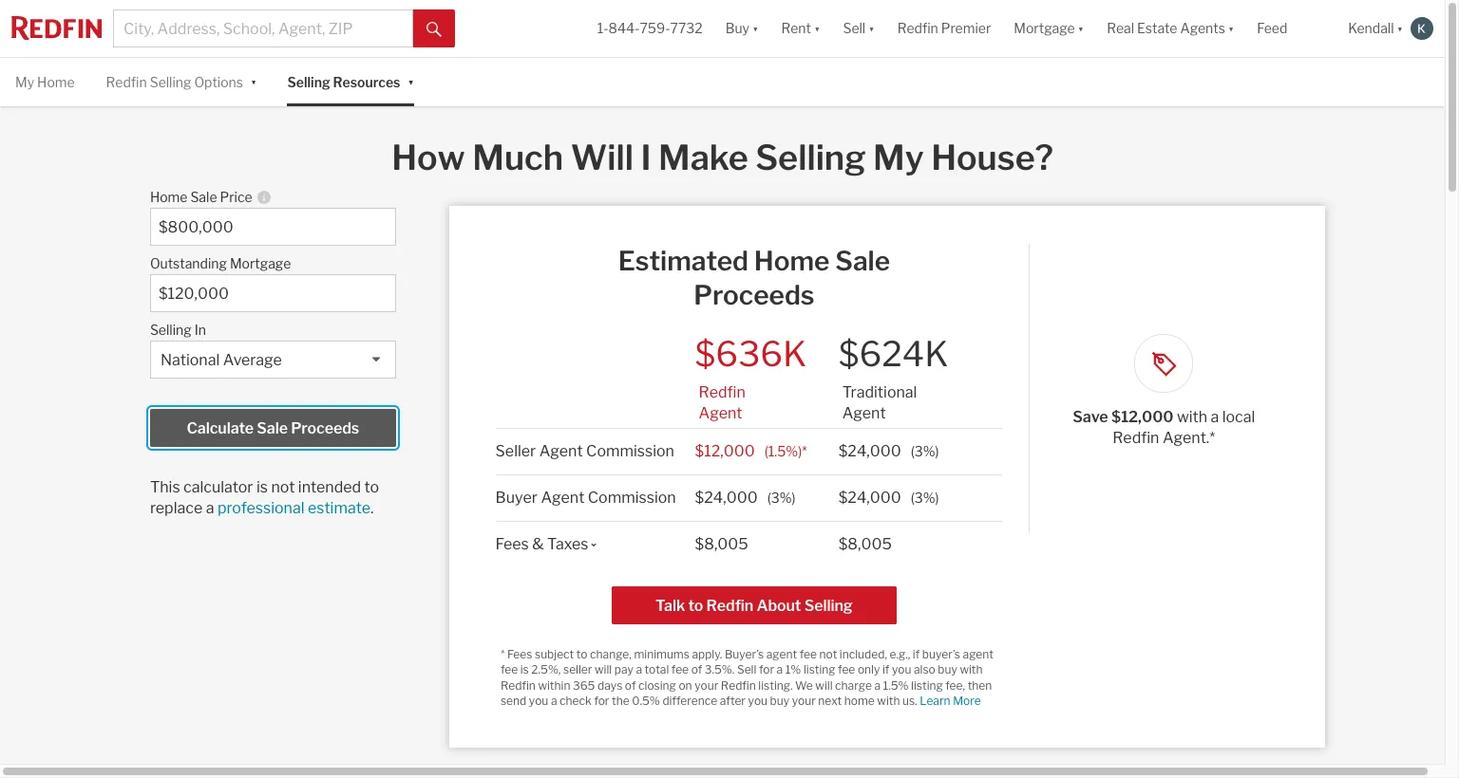 Task type: locate. For each thing, give the bounding box(es) containing it.
$636k redfin agent
[[695, 334, 807, 422]]

for down days
[[594, 695, 609, 709]]

professional
[[217, 500, 304, 518]]

0 horizontal spatial sell
[[737, 663, 757, 678]]

rent
[[781, 20, 811, 36]]

* down $636k redfin agent
[[802, 443, 807, 460]]

0 vertical spatial for
[[759, 663, 774, 678]]

not left included,
[[819, 648, 837, 662]]

1 vertical spatial commission
[[588, 489, 676, 507]]

commission up buyer agent commission
[[586, 442, 674, 460]]

1 vertical spatial mortgage
[[230, 256, 291, 272]]

listing
[[804, 663, 836, 678], [911, 679, 943, 693]]

0 horizontal spatial your
[[695, 679, 718, 693]]

1 horizontal spatial not
[[819, 648, 837, 662]]

1 horizontal spatial $8,005
[[838, 536, 892, 554]]

fees up 2.5%,
[[507, 648, 532, 662]]

your down we on the right of the page
[[792, 695, 816, 709]]

1%
[[785, 663, 801, 678]]

sale
[[190, 189, 217, 205], [835, 245, 890, 278], [257, 420, 288, 438]]

calculate sale proceeds
[[187, 420, 359, 438]]

1 vertical spatial sell
[[737, 663, 757, 678]]

0 horizontal spatial is
[[256, 479, 268, 497]]

real estate agents ▾
[[1107, 20, 1234, 36]]

you down listing.
[[748, 695, 768, 709]]

buyer's
[[725, 648, 764, 662]]

1 horizontal spatial of
[[691, 663, 702, 678]]

this
[[150, 479, 180, 497]]

1 vertical spatial proceeds
[[291, 420, 359, 438]]

sell
[[843, 20, 866, 36], [737, 663, 757, 678]]

1 horizontal spatial sale
[[257, 420, 288, 438]]

proceeds up $636k
[[694, 280, 815, 312]]

0 vertical spatial my
[[15, 74, 34, 90]]

redfin selling options ▾
[[106, 73, 257, 90]]

not inside this calculator is not intended to replace a
[[271, 479, 295, 497]]

1-844-759-7732 link
[[597, 20, 703, 36]]

0 vertical spatial *
[[802, 443, 807, 460]]

2 agent from the left
[[963, 648, 994, 662]]

on
[[679, 679, 692, 693]]

send
[[501, 695, 526, 709]]

1 horizontal spatial for
[[759, 663, 774, 678]]

proceeds up intended on the left of page
[[291, 420, 359, 438]]

you down within
[[529, 695, 548, 709]]

mortgage left real
[[1014, 20, 1075, 36]]

redfin down $636k
[[699, 384, 746, 402]]

1 vertical spatial is
[[520, 663, 529, 678]]

selling in element
[[150, 313, 386, 341]]

to inside this calculator is not intended to replace a
[[364, 479, 379, 497]]

1 horizontal spatial if
[[913, 648, 920, 662]]

fee up 1%
[[800, 648, 817, 662]]

redfin left about
[[706, 597, 754, 615]]

1 vertical spatial *
[[501, 648, 505, 662]]

▾ right options
[[251, 73, 257, 89]]

minimums
[[634, 648, 690, 662]]

check
[[560, 695, 592, 709]]

mortgage
[[1014, 20, 1075, 36], [230, 256, 291, 272]]

real estate agents ▾ button
[[1095, 0, 1246, 57]]

fee up charge
[[838, 663, 855, 678]]

▾ inside mortgage ▾ dropdown button
[[1078, 20, 1084, 36]]

redfin up send
[[501, 679, 536, 693]]

estimate
[[308, 500, 370, 518]]

* up send
[[501, 648, 505, 662]]

2 vertical spatial to
[[576, 648, 588, 662]]

$8,005
[[695, 536, 748, 554], [838, 536, 892, 554]]

is up professional
[[256, 479, 268, 497]]

included,
[[840, 648, 887, 662]]

▾ right 'buy'
[[752, 20, 759, 36]]

redfin down save $12,000
[[1113, 430, 1159, 448]]

pay
[[614, 663, 633, 678]]

0 horizontal spatial sale
[[190, 189, 217, 205]]

professional estimate .
[[217, 500, 374, 518]]

0 vertical spatial not
[[271, 479, 295, 497]]

of down apply.
[[691, 663, 702, 678]]

$24,000 for $24,000
[[838, 489, 901, 507]]

(3%) for $12,000
[[911, 443, 939, 460]]

1 horizontal spatial sell
[[843, 20, 866, 36]]

1 horizontal spatial *
[[802, 443, 807, 460]]

calculate
[[187, 420, 254, 438]]

(1.5%)
[[764, 443, 802, 460]]

1 vertical spatial of
[[625, 679, 636, 693]]

estimated
[[618, 245, 749, 278]]

seller
[[495, 442, 536, 460]]

▾ right the rent ▾
[[868, 20, 875, 36]]

is
[[256, 479, 268, 497], [520, 663, 529, 678]]

selling
[[150, 74, 191, 90], [287, 74, 330, 90], [755, 137, 866, 179], [150, 322, 192, 338], [804, 597, 853, 615]]

buy
[[725, 20, 750, 36]]

a left local
[[1211, 409, 1219, 427]]

learn
[[920, 695, 950, 709]]

2 vertical spatial home
[[754, 245, 830, 278]]

1 vertical spatial with
[[960, 663, 983, 678]]

1 vertical spatial to
[[688, 597, 703, 615]]

home
[[844, 695, 875, 709]]

redfin inside button
[[706, 597, 754, 615]]

▾ inside redfin selling options ▾
[[251, 73, 257, 89]]

a down the only
[[874, 679, 881, 693]]

outstanding
[[150, 256, 227, 272]]

will up next
[[815, 679, 833, 693]]

you down "e.g.,"
[[892, 663, 911, 678]]

save
[[1073, 409, 1108, 427]]

sell down buyer's
[[737, 663, 757, 678]]

$12,000 left (1.5%)
[[695, 442, 755, 460]]

sale inside button
[[257, 420, 288, 438]]

talk
[[655, 597, 685, 615]]

sell right the rent ▾
[[843, 20, 866, 36]]

▾ right "resources"
[[408, 73, 414, 89]]

selling resources link
[[287, 58, 400, 107]]

agent down traditional
[[842, 404, 886, 422]]

2 vertical spatial with
[[877, 695, 900, 709]]

redfin right my home
[[106, 74, 147, 90]]

to
[[364, 479, 379, 497], [688, 597, 703, 615], [576, 648, 588, 662]]

$24,000 (3%) for $12,000
[[838, 442, 939, 460]]

0 vertical spatial your
[[695, 679, 718, 693]]

my
[[15, 74, 34, 90], [873, 137, 924, 179]]

▾ right the rent
[[814, 20, 820, 36]]

0 vertical spatial sale
[[190, 189, 217, 205]]

agent up 1%
[[766, 648, 797, 662]]

0 horizontal spatial $8,005
[[695, 536, 748, 554]]

is left 2.5%,
[[520, 663, 529, 678]]

.
[[370, 500, 374, 518]]

will
[[595, 663, 612, 678], [815, 679, 833, 693]]

with inside with a local redfin agent.*
[[1177, 409, 1207, 427]]

(3%)
[[911, 443, 939, 460], [767, 490, 796, 506], [911, 490, 939, 506]]

1 vertical spatial $12,000
[[695, 442, 755, 460]]

(3%) for $24,000
[[911, 490, 939, 506]]

with up then
[[960, 663, 983, 678]]

2 horizontal spatial with
[[1177, 409, 1207, 427]]

* inside * fees subject to change, minimums apply. buyer's agent fee not included, e.g., if buyer's agent fee is 2.5%, seller will pay a total fee of 3.5%. sell for a 1% listing fee only if you also buy with redfin within 365 days of closing on your redfin listing. we will charge a 1.5% listing fee, then send you a check for the 0.5% difference after you buy your next home with us.
[[501, 648, 505, 662]]

1 vertical spatial if
[[882, 663, 889, 678]]

agent up then
[[963, 648, 994, 662]]

$12,000 up agent.* on the bottom right
[[1111, 409, 1174, 427]]

home
[[37, 74, 75, 90], [150, 189, 188, 205], [754, 245, 830, 278]]

▾ right "agents"
[[1228, 20, 1234, 36]]

0 vertical spatial is
[[256, 479, 268, 497]]

0 vertical spatial home
[[37, 74, 75, 90]]

will up days
[[595, 663, 612, 678]]

0 vertical spatial sell
[[843, 20, 866, 36]]

agents
[[1180, 20, 1225, 36]]

0 horizontal spatial $12,000
[[695, 442, 755, 460]]

0 vertical spatial with
[[1177, 409, 1207, 427]]

buy down listing.
[[770, 695, 790, 709]]

not up professional estimate link
[[271, 479, 295, 497]]

$12,000
[[1111, 409, 1174, 427], [695, 442, 755, 460]]

your down 3.5%.
[[695, 679, 718, 693]]

within
[[538, 679, 570, 693]]

0 horizontal spatial you
[[529, 695, 548, 709]]

1 horizontal spatial to
[[576, 648, 588, 662]]

to up seller
[[576, 648, 588, 662]]

1 vertical spatial your
[[792, 695, 816, 709]]

mortgage up "outstanding mortgage" text field
[[230, 256, 291, 272]]

City, Address, School, Agent, ZIP search field
[[113, 9, 413, 47]]

1 $8,005 from the left
[[695, 536, 748, 554]]

this calculator is not intended to replace a
[[150, 479, 379, 518]]

0 horizontal spatial for
[[594, 695, 609, 709]]

my home
[[15, 74, 75, 90]]

1 vertical spatial fees
[[507, 648, 532, 662]]

0 horizontal spatial mortgage
[[230, 256, 291, 272]]

redfin up 'after'
[[721, 679, 756, 693]]

a down calculator
[[206, 500, 214, 518]]

2 vertical spatial sale
[[257, 420, 288, 438]]

0 vertical spatial $12,000
[[1111, 409, 1174, 427]]

0 vertical spatial buy
[[938, 663, 957, 678]]

fees & taxes
[[495, 536, 589, 554]]

0 horizontal spatial with
[[877, 695, 900, 709]]

how much will i make selling my house?
[[392, 137, 1053, 179]]

1 horizontal spatial is
[[520, 663, 529, 678]]

fee up the on
[[671, 663, 689, 678]]

▾
[[752, 20, 759, 36], [814, 20, 820, 36], [868, 20, 875, 36], [1078, 20, 1084, 36], [1228, 20, 1234, 36], [1397, 20, 1403, 36], [251, 73, 257, 89], [408, 73, 414, 89]]

0 vertical spatial to
[[364, 479, 379, 497]]

1.5%
[[883, 679, 909, 693]]

redfin inside button
[[897, 20, 938, 36]]

0 horizontal spatial not
[[271, 479, 295, 497]]

talk to redfin about selling button
[[612, 587, 897, 625]]

traditional
[[842, 384, 917, 402]]

home for my home
[[37, 74, 75, 90]]

0 horizontal spatial to
[[364, 479, 379, 497]]

a inside with a local redfin agent.*
[[1211, 409, 1219, 427]]

price
[[220, 189, 252, 205]]

$24,000 for $12,000
[[838, 442, 901, 460]]

agent
[[699, 404, 742, 422], [842, 404, 886, 422], [539, 442, 583, 460], [541, 489, 585, 507]]

a right pay
[[636, 663, 642, 678]]

1 vertical spatial listing
[[911, 679, 943, 693]]

2 horizontal spatial sale
[[835, 245, 890, 278]]

redfin left premier
[[897, 20, 938, 36]]

0 horizontal spatial buy
[[770, 695, 790, 709]]

outstanding mortgage element
[[150, 246, 386, 275]]

fees
[[495, 536, 529, 554], [507, 648, 532, 662]]

* fees subject to change, minimums apply. buyer's agent fee not included, e.g., if buyer's agent fee is 2.5%, seller will pay a total fee of 3.5%. sell for a 1% listing fee only if you also buy with redfin within 365 days of closing on your redfin listing. we will charge a 1.5% listing fee, then send you a check for the 0.5% difference after you buy your next home with us.
[[501, 648, 994, 709]]

listing up we on the right of the page
[[804, 663, 836, 678]]

if right the only
[[882, 663, 889, 678]]

with up agent.* on the bottom right
[[1177, 409, 1207, 427]]

▾ left real
[[1078, 20, 1084, 36]]

▾ inside selling resources ▾
[[408, 73, 414, 89]]

2 horizontal spatial home
[[754, 245, 830, 278]]

1 horizontal spatial your
[[792, 695, 816, 709]]

0 vertical spatial commission
[[586, 442, 674, 460]]

real
[[1107, 20, 1134, 36]]

if right "e.g.,"
[[913, 648, 920, 662]]

0 horizontal spatial listing
[[804, 663, 836, 678]]

agent up $12,000 (1.5%) *
[[699, 404, 742, 422]]

2 $8,005 from the left
[[838, 536, 892, 554]]

0 horizontal spatial agent
[[766, 648, 797, 662]]

0 horizontal spatial home
[[37, 74, 75, 90]]

1 vertical spatial sale
[[835, 245, 890, 278]]

* inside $12,000 (1.5%) *
[[802, 443, 807, 460]]

to inside button
[[688, 597, 703, 615]]

for up listing.
[[759, 663, 774, 678]]

0 vertical spatial proceeds
[[694, 280, 815, 312]]

Home Sale Price text field
[[159, 219, 387, 237]]

mortgage ▾
[[1014, 20, 1084, 36]]

0 vertical spatial mortgage
[[1014, 20, 1075, 36]]

1 horizontal spatial with
[[960, 663, 983, 678]]

to up .
[[364, 479, 379, 497]]

home inside estimated home sale proceeds
[[754, 245, 830, 278]]

buy down buyer's
[[938, 663, 957, 678]]

1 horizontal spatial my
[[873, 137, 924, 179]]

calculate sale proceeds button
[[150, 410, 396, 448]]

fees left &
[[495, 536, 529, 554]]

0 horizontal spatial *
[[501, 648, 505, 662]]

sale inside estimated home sale proceeds
[[835, 245, 890, 278]]

with down 1.5%
[[877, 695, 900, 709]]

your
[[695, 679, 718, 693], [792, 695, 816, 709]]

us.
[[902, 695, 917, 709]]

Outstanding Mortgage text field
[[159, 285, 387, 303]]

charge
[[835, 679, 872, 693]]

of down pay
[[625, 679, 636, 693]]

a down within
[[551, 695, 557, 709]]

0 horizontal spatial proceeds
[[291, 420, 359, 438]]

1 vertical spatial will
[[815, 679, 833, 693]]

house?
[[931, 137, 1053, 179]]

home for estimated home sale proceeds
[[754, 245, 830, 278]]

1 horizontal spatial mortgage
[[1014, 20, 1075, 36]]

commission down seller agent commission
[[588, 489, 676, 507]]

listing down also
[[911, 679, 943, 693]]

2 horizontal spatial to
[[688, 597, 703, 615]]

buy ▾ button
[[714, 0, 770, 57]]

$24,000 (3%)
[[838, 442, 939, 460], [695, 489, 796, 507], [838, 489, 939, 507]]

1 horizontal spatial you
[[748, 695, 768, 709]]

1 horizontal spatial listing
[[911, 679, 943, 693]]

1 horizontal spatial proceeds
[[694, 280, 815, 312]]

0 horizontal spatial will
[[595, 663, 612, 678]]

to right talk on the bottom left
[[688, 597, 703, 615]]

not inside * fees subject to change, minimums apply. buyer's agent fee not included, e.g., if buyer's agent fee is 2.5%, seller will pay a total fee of 3.5%. sell for a 1% listing fee only if you also buy with redfin within 365 days of closing on your redfin listing. we will charge a 1.5% listing fee, then send you a check for the 0.5% difference after you buy your next home with us.
[[819, 648, 837, 662]]

feed
[[1257, 20, 1287, 36]]

1 horizontal spatial agent
[[963, 648, 994, 662]]

proceeds inside button
[[291, 420, 359, 438]]

change,
[[590, 648, 632, 662]]

0 vertical spatial will
[[595, 663, 612, 678]]

selling inside selling resources ▾
[[287, 74, 330, 90]]

1 vertical spatial not
[[819, 648, 837, 662]]

1 vertical spatial home
[[150, 189, 188, 205]]

also
[[914, 663, 935, 678]]

1 horizontal spatial home
[[150, 189, 188, 205]]

fee up send
[[501, 663, 518, 678]]



Task type: vqa. For each thing, say whether or not it's contained in the screenshot.
(505)
no



Task type: describe. For each thing, give the bounding box(es) containing it.
real estate agents ▾ link
[[1107, 0, 1234, 57]]

talk to redfin about selling
[[655, 597, 853, 615]]

submit search image
[[427, 22, 442, 37]]

calculator
[[183, 479, 253, 497]]

next
[[818, 695, 842, 709]]

seller
[[563, 663, 592, 678]]

fees inside * fees subject to change, minimums apply. buyer's agent fee not included, e.g., if buyer's agent fee is 2.5%, seller will pay a total fee of 3.5%. sell for a 1% listing fee only if you also buy with redfin within 365 days of closing on your redfin listing. we will charge a 1.5% listing fee, then send you a check for the 0.5% difference after you buy your next home with us.
[[507, 648, 532, 662]]

▾ inside real estate agents ▾ link
[[1228, 20, 1234, 36]]

estate
[[1137, 20, 1177, 36]]

the
[[612, 695, 630, 709]]

$624k traditional agent
[[838, 334, 948, 422]]

&
[[532, 536, 544, 554]]

national
[[160, 352, 220, 370]]

average
[[223, 352, 282, 370]]

options
[[194, 74, 243, 90]]

buyer agent commission
[[495, 489, 676, 507]]

365
[[573, 679, 595, 693]]

1-
[[597, 20, 609, 36]]

0 vertical spatial of
[[691, 663, 702, 678]]

▾ inside buy ▾ dropdown button
[[752, 20, 759, 36]]

subject
[[535, 648, 574, 662]]

premier
[[941, 20, 991, 36]]

buyer's
[[922, 648, 960, 662]]

1 horizontal spatial $12,000
[[1111, 409, 1174, 427]]

selling inside button
[[804, 597, 853, 615]]

national average
[[160, 352, 282, 370]]

intended
[[298, 479, 361, 497]]

taxes
[[547, 536, 589, 554]]

agent right buyer
[[541, 489, 585, 507]]

sell inside dropdown button
[[843, 20, 866, 36]]

agent right seller
[[539, 442, 583, 460]]

user photo image
[[1411, 17, 1433, 40]]

▾ inside sell ▾ dropdown button
[[868, 20, 875, 36]]

kendall
[[1348, 20, 1394, 36]]

my home link
[[15, 58, 75, 107]]

difference
[[663, 695, 717, 709]]

1 agent from the left
[[766, 648, 797, 662]]

2 horizontal spatial you
[[892, 663, 911, 678]]

commission for buyer agent commission
[[588, 489, 676, 507]]

a left 1%
[[777, 663, 783, 678]]

seller agent commission
[[495, 442, 674, 460]]

$24,000 (3%) for $24,000
[[838, 489, 939, 507]]

about
[[757, 597, 801, 615]]

proceeds inside estimated home sale proceeds
[[694, 280, 815, 312]]

buy ▾
[[725, 20, 759, 36]]

apply.
[[692, 648, 722, 662]]

7732
[[670, 20, 703, 36]]

sale for price
[[190, 189, 217, 205]]

will
[[571, 137, 634, 179]]

sell ▾ button
[[843, 0, 875, 57]]

2.5%,
[[531, 663, 561, 678]]

1 vertical spatial my
[[873, 137, 924, 179]]

redfin inside with a local redfin agent.*
[[1113, 430, 1159, 448]]

home sale price
[[150, 189, 252, 205]]

e.g.,
[[890, 648, 910, 662]]

selling resources ▾
[[287, 73, 414, 90]]

to inside * fees subject to change, minimums apply. buyer's agent fee not included, e.g., if buyer's agent fee is 2.5%, seller will pay a total fee of 3.5%. sell for a 1% listing fee only if you also buy with redfin within 365 days of closing on your redfin listing. we will charge a 1.5% listing fee, then send you a check for the 0.5% difference after you buy your next home with us.
[[576, 648, 588, 662]]

1 horizontal spatial buy
[[938, 663, 957, 678]]

1 horizontal spatial will
[[815, 679, 833, 693]]

mortgage inside mortgage ▾ dropdown button
[[1014, 20, 1075, 36]]

listing.
[[758, 679, 793, 693]]

0 vertical spatial if
[[913, 648, 920, 662]]

replace
[[150, 500, 203, 518]]

agent inside $636k redfin agent
[[699, 404, 742, 422]]

feed button
[[1246, 0, 1337, 57]]

buy ▾ button
[[725, 0, 759, 57]]

learn more link
[[920, 695, 981, 709]]

0.5%
[[632, 695, 660, 709]]

much
[[472, 137, 563, 179]]

resources
[[333, 74, 400, 90]]

$636k
[[695, 334, 807, 375]]

rent ▾ button
[[781, 0, 820, 57]]

commission for seller agent commission
[[586, 442, 674, 460]]

1 vertical spatial buy
[[770, 695, 790, 709]]

sell ▾
[[843, 20, 875, 36]]

only
[[858, 663, 880, 678]]

844-
[[609, 20, 640, 36]]

is inside * fees subject to change, minimums apply. buyer's agent fee not included, e.g., if buyer's agent fee is 2.5%, seller will pay a total fee of 3.5%. sell for a 1% listing fee only if you also buy with redfin within 365 days of closing on your redfin listing. we will charge a 1.5% listing fee, then send you a check for the 0.5% difference after you buy your next home with us.
[[520, 663, 529, 678]]

mortgage inside outstanding mortgage element
[[230, 256, 291, 272]]

mortgage ▾ button
[[1014, 0, 1084, 57]]

save $12,000
[[1073, 409, 1177, 427]]

redfin inside redfin selling options ▾
[[106, 74, 147, 90]]

professional estimate link
[[217, 500, 370, 518]]

1 vertical spatial for
[[594, 695, 609, 709]]

redfin premier button
[[886, 0, 1002, 57]]

a inside this calculator is not intended to replace a
[[206, 500, 214, 518]]

total
[[645, 663, 669, 678]]

more
[[953, 695, 981, 709]]

selling inside redfin selling options ▾
[[150, 74, 191, 90]]

redfin inside $636k redfin agent
[[699, 384, 746, 402]]

outstanding mortgage
[[150, 256, 291, 272]]

i
[[641, 137, 651, 179]]

sell ▾ button
[[832, 0, 886, 57]]

sell inside * fees subject to change, minimums apply. buyer's agent fee not included, e.g., if buyer's agent fee is 2.5%, seller will pay a total fee of 3.5%. sell for a 1% listing fee only if you also buy with redfin within 365 days of closing on your redfin listing. we will charge a 1.5% listing fee, then send you a check for the 0.5% difference after you buy your next home with us.
[[737, 663, 757, 678]]

days
[[598, 679, 623, 693]]

759-
[[640, 20, 670, 36]]

sale for proceeds
[[257, 420, 288, 438]]

after
[[720, 695, 746, 709]]

with a local redfin agent.*
[[1113, 409, 1255, 448]]

$12,000 (1.5%) *
[[695, 442, 807, 460]]

mortgage ▾ button
[[1002, 0, 1095, 57]]

fee,
[[946, 679, 965, 693]]

kendall ▾
[[1348, 20, 1403, 36]]

estimated home sale proceeds
[[618, 245, 890, 312]]

in
[[194, 322, 206, 338]]

0 horizontal spatial my
[[15, 74, 34, 90]]

then
[[968, 679, 992, 693]]

3.5%.
[[705, 663, 735, 678]]

0 horizontal spatial of
[[625, 679, 636, 693]]

closing
[[638, 679, 676, 693]]

0 horizontal spatial if
[[882, 663, 889, 678]]

▾ inside rent ▾ dropdown button
[[814, 20, 820, 36]]

redfin selling options link
[[106, 58, 243, 107]]

local
[[1222, 409, 1255, 427]]

0 vertical spatial listing
[[804, 663, 836, 678]]

0 vertical spatial fees
[[495, 536, 529, 554]]

rent ▾
[[781, 20, 820, 36]]

agent inside $624k traditional agent
[[842, 404, 886, 422]]

▾ left user photo
[[1397, 20, 1403, 36]]

is inside this calculator is not intended to replace a
[[256, 479, 268, 497]]



